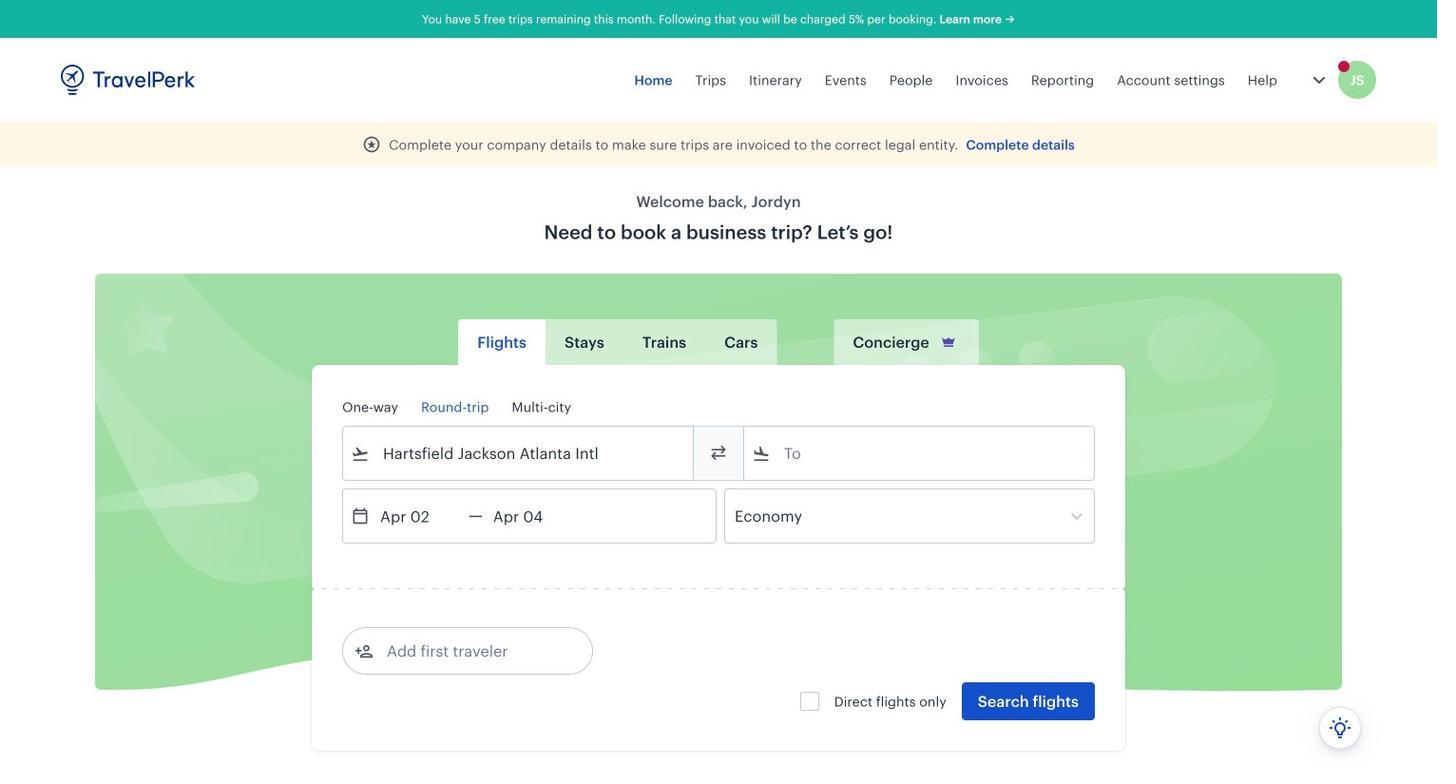 Task type: describe. For each thing, give the bounding box(es) containing it.
Add first traveler search field
[[374, 636, 571, 666]]

Depart text field
[[370, 490, 469, 543]]

To search field
[[771, 438, 1069, 469]]



Task type: locate. For each thing, give the bounding box(es) containing it.
From search field
[[370, 438, 668, 469]]

Return text field
[[483, 490, 582, 543]]



